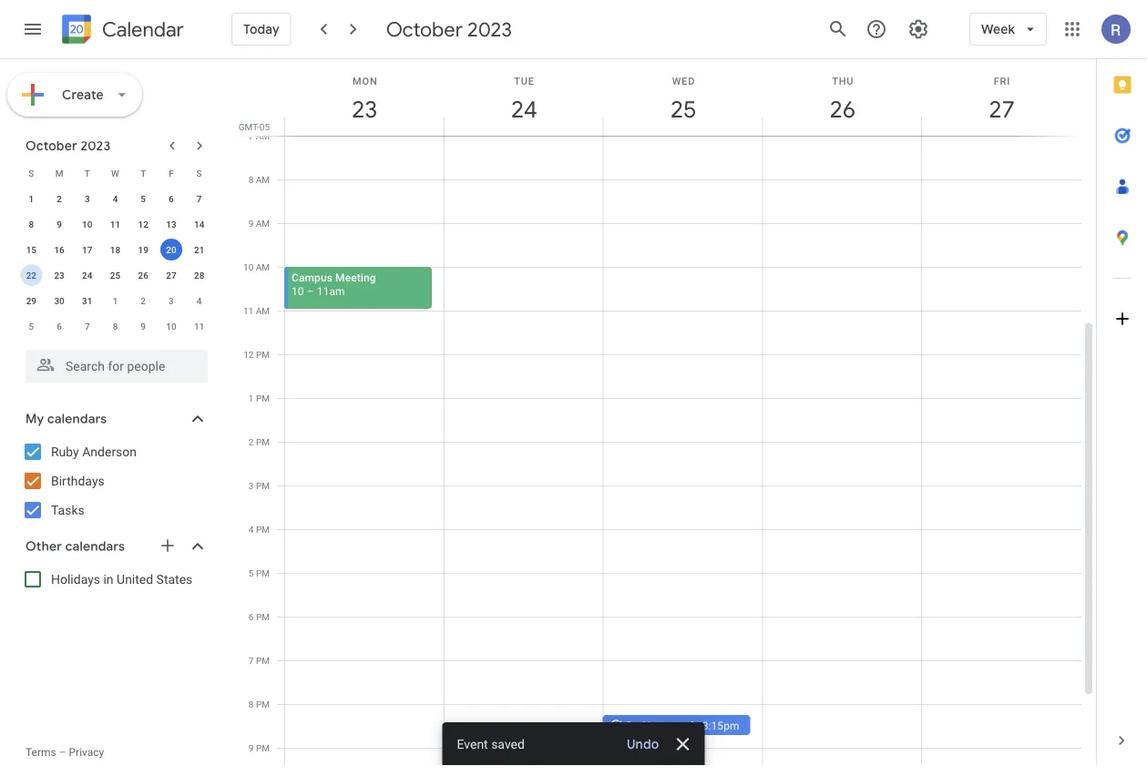 Task type: describe. For each thing, give the bounding box(es) containing it.
my calendars list
[[4, 437, 226, 525]]

24 inside column header
[[510, 94, 536, 124]]

30
[[54, 295, 64, 306]]

november 2 element
[[132, 290, 154, 312]]

20, today element
[[160, 239, 182, 261]]

15 element
[[20, 239, 42, 261]]

9 am
[[248, 218, 270, 229]]

mon
[[353, 75, 378, 87]]

23 column header
[[284, 59, 444, 136]]

am for 8 am
[[256, 174, 270, 185]]

november 11 element
[[188, 315, 210, 337]]

29 element
[[20, 290, 42, 312]]

24 column header
[[444, 59, 604, 136]]

10 for 10 am
[[243, 261, 254, 272]]

14 element
[[188, 213, 210, 235]]

27 inside 27 column header
[[988, 94, 1014, 124]]

4 for the november 4 element
[[197, 295, 202, 306]]

1 horizontal spatial october 2023
[[386, 16, 512, 42]]

27 link
[[981, 88, 1023, 130]]

1 s from the left
[[29, 168, 34, 179]]

8 pm
[[249, 699, 270, 710]]

0 horizontal spatial 2023
[[81, 138, 111, 154]]

m
[[55, 168, 63, 179]]

23 element
[[48, 264, 70, 286]]

18 element
[[104, 239, 126, 261]]

november 10 element
[[160, 315, 182, 337]]

undo
[[627, 736, 659, 753]]

mon 23
[[351, 75, 378, 124]]

event saved
[[457, 737, 525, 752]]

21
[[194, 244, 204, 255]]

8 up 15 element
[[29, 219, 34, 230]]

week button
[[970, 7, 1047, 51]]

24 inside "row"
[[82, 270, 92, 281]]

10 am
[[243, 261, 270, 272]]

12 element
[[132, 213, 154, 235]]

november 1 element
[[104, 290, 126, 312]]

anderson
[[82, 444, 137, 459]]

meeting
[[335, 271, 376, 284]]

saved
[[491, 737, 525, 752]]

25 link
[[662, 88, 704, 130]]

row group containing 1
[[17, 186, 213, 339]]

undo button
[[620, 735, 666, 754]]

week
[[981, 21, 1015, 37]]

8 am
[[248, 174, 270, 185]]

today button
[[231, 7, 291, 51]]

11 element
[[104, 213, 126, 235]]

16
[[54, 244, 64, 255]]

november 5 element
[[20, 315, 42, 337]]

terms link
[[26, 746, 56, 759]]

26 element
[[132, 264, 154, 286]]

add other calendars image
[[159, 537, 177, 555]]

create button
[[7, 73, 142, 117]]

26 inside column header
[[828, 94, 854, 124]]

7 for 'november 7' element
[[85, 321, 90, 332]]

8 for 8 am
[[248, 174, 254, 185]]

tasks
[[51, 502, 84, 518]]

pm for 12 pm
[[256, 349, 270, 360]]

13 element
[[160, 213, 182, 235]]

calendar
[[102, 17, 184, 42]]

gmt-05
[[239, 121, 270, 132]]

7 pm
[[249, 655, 270, 666]]

16 element
[[48, 239, 70, 261]]

11 for 11 am
[[243, 305, 254, 316]]

28
[[194, 270, 204, 281]]

11am
[[317, 285, 345, 297]]

3 pm
[[249, 480, 270, 491]]

other calendars
[[26, 538, 125, 555]]

9 pm
[[249, 743, 270, 754]]

homework
[[643, 719, 697, 732]]

november 3 element
[[160, 290, 182, 312]]

2 s from the left
[[196, 168, 202, 179]]

tue 24
[[510, 75, 536, 124]]

november 9 element
[[132, 315, 154, 337]]

wed
[[672, 75, 695, 87]]

0 vertical spatial 1
[[29, 193, 34, 204]]

2 pm
[[249, 436, 270, 447]]

fri 27
[[988, 75, 1014, 124]]

0 vertical spatial 4
[[113, 193, 118, 204]]

terms – privacy
[[26, 746, 104, 759]]

3 for 3 pm
[[249, 480, 254, 491]]

pm for 7 pm
[[256, 655, 270, 666]]

campus
[[292, 271, 333, 284]]

4 pm
[[249, 524, 270, 535]]

6 pm
[[249, 611, 270, 622]]

do
[[626, 719, 640, 732]]

settings menu image
[[908, 18, 929, 40]]

ruby anderson
[[51, 444, 137, 459]]

pm for 2 pm
[[256, 436, 270, 447]]

1 vertical spatial october
[[26, 138, 77, 154]]

23 inside mon 23
[[351, 94, 377, 124]]

november 7 element
[[76, 315, 98, 337]]

1 horizontal spatial october
[[386, 16, 463, 42]]

11 am
[[243, 305, 270, 316]]

4 for 4 pm
[[249, 524, 254, 535]]

pm for 5 pm
[[256, 568, 270, 579]]

my calendars button
[[4, 405, 226, 434]]

november 6 element
[[48, 315, 70, 337]]

22
[[26, 270, 36, 281]]

5 pm
[[249, 568, 270, 579]]

23 link
[[344, 88, 386, 130]]

do homework , 8:15pm
[[626, 719, 740, 732]]

row containing 15
[[17, 237, 213, 262]]

campus meeting 10 – 11am
[[292, 271, 376, 297]]

pm for 4 pm
[[256, 524, 270, 535]]

30 element
[[48, 290, 70, 312]]

8 for november 8 element
[[113, 321, 118, 332]]

29
[[26, 295, 36, 306]]

1 t from the left
[[85, 168, 90, 179]]

19 element
[[132, 239, 154, 261]]

25 column header
[[603, 59, 763, 136]]

15
[[26, 244, 36, 255]]

7 for 7 am
[[248, 130, 254, 141]]

7 up 14 element
[[197, 193, 202, 204]]

22 element
[[20, 264, 42, 286]]

10 for 10 element
[[82, 219, 92, 230]]

17 element
[[76, 239, 98, 261]]

12 for 12 pm
[[244, 349, 254, 360]]

w
[[111, 168, 119, 179]]

25 element
[[104, 264, 126, 286]]



Task type: locate. For each thing, give the bounding box(es) containing it.
0 vertical spatial 24
[[510, 94, 536, 124]]

5
[[141, 193, 146, 204], [29, 321, 34, 332], [249, 568, 254, 579]]

23
[[351, 94, 377, 124], [54, 270, 64, 281]]

20 cell
[[157, 237, 185, 262]]

0 horizontal spatial 4
[[113, 193, 118, 204]]

holidays
[[51, 572, 100, 587]]

birthdays
[[51, 473, 105, 488]]

7 left 05
[[248, 130, 254, 141]]

2 pm from the top
[[256, 393, 270, 404]]

25 down wed
[[669, 94, 695, 124]]

pm down 6 pm
[[256, 655, 270, 666]]

1 vertical spatial 24
[[82, 270, 92, 281]]

1 up november 8 element
[[113, 295, 118, 306]]

october up 23 column header
[[386, 16, 463, 42]]

1 horizontal spatial 5
[[141, 193, 146, 204]]

0 horizontal spatial s
[[29, 168, 34, 179]]

1 vertical spatial calendars
[[65, 538, 125, 555]]

,
[[697, 719, 699, 732]]

row containing 8
[[17, 211, 213, 237]]

november 4 element
[[188, 290, 210, 312]]

0 horizontal spatial 23
[[54, 270, 64, 281]]

11 down the november 4 element
[[194, 321, 204, 332]]

6 for november 6 element
[[57, 321, 62, 332]]

am for 11 am
[[256, 305, 270, 316]]

0 horizontal spatial 24
[[82, 270, 92, 281]]

7 am
[[248, 130, 270, 141]]

12 up 19
[[138, 219, 148, 230]]

27 element
[[160, 264, 182, 286]]

0 horizontal spatial october 2023
[[26, 138, 111, 154]]

23 inside "row"
[[54, 270, 64, 281]]

0 horizontal spatial 11
[[110, 219, 120, 230]]

pm for 1 pm
[[256, 393, 270, 404]]

5 inside grid
[[249, 568, 254, 579]]

2 row from the top
[[17, 186, 213, 211]]

12 for 12
[[138, 219, 148, 230]]

25 inside "row"
[[110, 270, 120, 281]]

4 pm from the top
[[256, 480, 270, 491]]

am down 8 am
[[256, 218, 270, 229]]

1 vertical spatial 4
[[197, 295, 202, 306]]

1
[[29, 193, 34, 204], [113, 295, 118, 306], [249, 393, 254, 404]]

1 horizontal spatial 2
[[141, 295, 146, 306]]

1 horizontal spatial –
[[307, 285, 314, 297]]

2 horizontal spatial 4
[[249, 524, 254, 535]]

10 pm from the top
[[256, 743, 270, 754]]

0 horizontal spatial 6
[[57, 321, 62, 332]]

3 inside grid
[[249, 480, 254, 491]]

calendars up the ruby
[[47, 411, 107, 427]]

thu 26
[[828, 75, 854, 124]]

8 up 9 am at left
[[248, 174, 254, 185]]

pm up 7 pm
[[256, 611, 270, 622]]

1 vertical spatial 1
[[113, 295, 118, 306]]

6 down 30 element
[[57, 321, 62, 332]]

5 up 12 element
[[141, 193, 146, 204]]

united
[[117, 572, 153, 587]]

1 am from the top
[[256, 130, 270, 141]]

0 horizontal spatial 27
[[166, 270, 176, 281]]

8 for 8 pm
[[249, 699, 254, 710]]

10 up 11 am
[[243, 261, 254, 272]]

tue
[[514, 75, 535, 87]]

11 for 11 element on the left top
[[110, 219, 120, 230]]

9 for 9 am
[[248, 218, 254, 229]]

31 element
[[76, 290, 98, 312]]

1 horizontal spatial 4
[[197, 295, 202, 306]]

12 pm
[[244, 349, 270, 360]]

row
[[17, 160, 213, 186], [17, 186, 213, 211], [17, 211, 213, 237], [17, 237, 213, 262], [17, 262, 213, 288], [17, 288, 213, 313], [17, 313, 213, 339]]

1 vertical spatial 2
[[141, 295, 146, 306]]

10 down campus
[[292, 285, 304, 297]]

0 vertical spatial 25
[[669, 94, 695, 124]]

1 vertical spatial october 2023
[[26, 138, 111, 154]]

8
[[248, 174, 254, 185], [29, 219, 34, 230], [113, 321, 118, 332], [249, 699, 254, 710]]

am for 10 am
[[256, 261, 270, 272]]

row up november 8 element
[[17, 288, 213, 313]]

calendars for my calendars
[[47, 411, 107, 427]]

2 for november 2 element
[[141, 295, 146, 306]]

0 horizontal spatial october
[[26, 138, 77, 154]]

2 up 3 pm
[[249, 436, 254, 447]]

–
[[307, 285, 314, 297], [59, 746, 66, 759]]

0 vertical spatial 3
[[85, 193, 90, 204]]

1 vertical spatial –
[[59, 746, 66, 759]]

2 vertical spatial 1
[[249, 393, 254, 404]]

fri
[[994, 75, 1011, 87]]

tab list
[[1097, 59, 1147, 715]]

t left the f
[[140, 168, 146, 179]]

pm up the 1 pm
[[256, 349, 270, 360]]

privacy
[[69, 746, 104, 759]]

1 inside grid
[[249, 393, 254, 404]]

pm down 7 pm
[[256, 699, 270, 710]]

11 down 10 am at top left
[[243, 305, 254, 316]]

calendars inside dropdown button
[[47, 411, 107, 427]]

1 pm
[[249, 393, 270, 404]]

0 horizontal spatial 3
[[85, 193, 90, 204]]

6 inside grid
[[249, 611, 254, 622]]

28 element
[[188, 264, 210, 286]]

2 horizontal spatial 5
[[249, 568, 254, 579]]

5 down 29 element
[[29, 321, 34, 332]]

2 vertical spatial 5
[[249, 568, 254, 579]]

0 vertical spatial 5
[[141, 193, 146, 204]]

2 vertical spatial 11
[[194, 321, 204, 332]]

2 horizontal spatial 11
[[243, 305, 254, 316]]

8 down 7 pm
[[249, 699, 254, 710]]

row containing 5
[[17, 313, 213, 339]]

2 vertical spatial 6
[[249, 611, 254, 622]]

states
[[156, 572, 193, 587]]

4 am from the top
[[256, 261, 270, 272]]

2 down m
[[57, 193, 62, 204]]

27 down 20
[[166, 270, 176, 281]]

– down campus
[[307, 285, 314, 297]]

1 horizontal spatial 23
[[351, 94, 377, 124]]

8 pm from the top
[[256, 655, 270, 666]]

05
[[259, 121, 270, 132]]

1 up 15 element
[[29, 193, 34, 204]]

today
[[243, 21, 279, 37]]

pm for 8 pm
[[256, 699, 270, 710]]

20
[[166, 244, 176, 255]]

create
[[62, 87, 104, 103]]

9 for 9 pm
[[249, 743, 254, 754]]

1 horizontal spatial 3
[[169, 295, 174, 306]]

24 element
[[76, 264, 98, 286]]

6 up the 13 element
[[169, 193, 174, 204]]

27 column header
[[921, 59, 1082, 136]]

– inside campus meeting 10 – 11am
[[307, 285, 314, 297]]

am for 7 am
[[256, 130, 270, 141]]

10 inside campus meeting 10 – 11am
[[292, 285, 304, 297]]

None search field
[[0, 343, 226, 383]]

1 for november 1 element
[[113, 295, 118, 306]]

row up 11 element on the left top
[[17, 160, 213, 186]]

2 vertical spatial 4
[[249, 524, 254, 535]]

1 vertical spatial 11
[[243, 305, 254, 316]]

2 inside grid
[[249, 436, 254, 447]]

gmt-
[[239, 121, 259, 132]]

0 vertical spatial –
[[307, 285, 314, 297]]

1 pm from the top
[[256, 349, 270, 360]]

pm up 3 pm
[[256, 436, 270, 447]]

1 vertical spatial 23
[[54, 270, 64, 281]]

t
[[85, 168, 90, 179], [140, 168, 146, 179]]

26 down 19
[[138, 270, 148, 281]]

2 horizontal spatial 2
[[249, 436, 254, 447]]

pm for 3 pm
[[256, 480, 270, 491]]

pm for 9 pm
[[256, 743, 270, 754]]

1 for 1 pm
[[249, 393, 254, 404]]

event
[[457, 737, 488, 752]]

pm up 6 pm
[[256, 568, 270, 579]]

0 horizontal spatial 2
[[57, 193, 62, 204]]

0 vertical spatial 2
[[57, 193, 62, 204]]

12 inside grid
[[244, 349, 254, 360]]

24 link
[[503, 88, 545, 130]]

9 for november 9 element
[[141, 321, 146, 332]]

2023
[[467, 16, 512, 42], [81, 138, 111, 154]]

0 vertical spatial 12
[[138, 219, 148, 230]]

wed 25
[[669, 75, 695, 124]]

2 down '26' element
[[141, 295, 146, 306]]

26 column header
[[762, 59, 922, 136]]

4 up november 11 'element'
[[197, 295, 202, 306]]

3 up 10 element
[[85, 193, 90, 204]]

am for 9 am
[[256, 218, 270, 229]]

calendar heading
[[98, 17, 184, 42]]

calendars inside dropdown button
[[65, 538, 125, 555]]

3 inside "element"
[[169, 295, 174, 306]]

1 horizontal spatial 11
[[194, 321, 204, 332]]

row containing 29
[[17, 288, 213, 313]]

1 vertical spatial 26
[[138, 270, 148, 281]]

row containing 1
[[17, 186, 213, 211]]

2 vertical spatial 2
[[249, 436, 254, 447]]

6 down 5 pm
[[249, 611, 254, 622]]

1 horizontal spatial t
[[140, 168, 146, 179]]

7 row from the top
[[17, 313, 213, 339]]

9 pm from the top
[[256, 699, 270, 710]]

Search for people text field
[[36, 350, 197, 383]]

1 vertical spatial 27
[[166, 270, 176, 281]]

row containing 22
[[17, 262, 213, 288]]

3 pm from the top
[[256, 436, 270, 447]]

0 horizontal spatial t
[[85, 168, 90, 179]]

12 inside "row"
[[138, 219, 148, 230]]

t right m
[[85, 168, 90, 179]]

grid
[[233, 59, 1096, 766]]

10 for november 10 element
[[166, 321, 176, 332]]

pm for 6 pm
[[256, 611, 270, 622]]

3 down 27 element on the top left
[[169, 295, 174, 306]]

5 row from the top
[[17, 262, 213, 288]]

6 pm from the top
[[256, 568, 270, 579]]

4 row from the top
[[17, 237, 213, 262]]

27
[[988, 94, 1014, 124], [166, 270, 176, 281]]

0 vertical spatial october
[[386, 16, 463, 42]]

27 inside 27 element
[[166, 270, 176, 281]]

2 am from the top
[[256, 174, 270, 185]]

7 pm from the top
[[256, 611, 270, 622]]

25
[[669, 94, 695, 124], [110, 270, 120, 281]]

october 2023 grid
[[17, 160, 213, 339]]

privacy link
[[69, 746, 104, 759]]

2 for 2 pm
[[249, 436, 254, 447]]

calendars
[[47, 411, 107, 427], [65, 538, 125, 555]]

f
[[169, 168, 174, 179]]

14
[[194, 219, 204, 230]]

1 down 12 pm
[[249, 393, 254, 404]]

am up 12 pm
[[256, 305, 270, 316]]

grid containing 23
[[233, 59, 1096, 766]]

holidays in united states
[[51, 572, 193, 587]]

1 horizontal spatial 6
[[169, 193, 174, 204]]

terms
[[26, 746, 56, 759]]

ruby
[[51, 444, 79, 459]]

7 down 31 element
[[85, 321, 90, 332]]

calendars for other calendars
[[65, 538, 125, 555]]

3 for november 3 "element" on the left top of page
[[169, 295, 174, 306]]

calendars up in
[[65, 538, 125, 555]]

1 vertical spatial 2023
[[81, 138, 111, 154]]

row down the w
[[17, 186, 213, 211]]

4 down 3 pm
[[249, 524, 254, 535]]

31
[[82, 295, 92, 306]]

7 down 6 pm
[[249, 655, 254, 666]]

0 vertical spatial 23
[[351, 94, 377, 124]]

1 horizontal spatial 1
[[113, 295, 118, 306]]

13
[[166, 219, 176, 230]]

1 vertical spatial 3
[[169, 295, 174, 306]]

0 horizontal spatial 25
[[110, 270, 120, 281]]

17
[[82, 244, 92, 255]]

3
[[85, 193, 90, 204], [169, 295, 174, 306], [249, 480, 254, 491]]

4 up 11 element on the left top
[[113, 193, 118, 204]]

6
[[169, 193, 174, 204], [57, 321, 62, 332], [249, 611, 254, 622]]

pm
[[256, 349, 270, 360], [256, 393, 270, 404], [256, 436, 270, 447], [256, 480, 270, 491], [256, 524, 270, 535], [256, 568, 270, 579], [256, 611, 270, 622], [256, 655, 270, 666], [256, 699, 270, 710], [256, 743, 270, 754]]

10 element
[[76, 213, 98, 235]]

8:15pm
[[702, 719, 740, 732]]

1 vertical spatial 5
[[29, 321, 34, 332]]

1 horizontal spatial 26
[[828, 94, 854, 124]]

am up 9 am at left
[[256, 174, 270, 185]]

9
[[248, 218, 254, 229], [57, 219, 62, 230], [141, 321, 146, 332], [249, 743, 254, 754]]

9 down november 2 element
[[141, 321, 146, 332]]

2 horizontal spatial 3
[[249, 480, 254, 491]]

19
[[138, 244, 148, 255]]

6 row from the top
[[17, 288, 213, 313]]

12 down 11 am
[[244, 349, 254, 360]]

26 inside "row"
[[138, 270, 148, 281]]

row up the "18" element
[[17, 211, 213, 237]]

calendar element
[[58, 11, 184, 51]]

0 vertical spatial 11
[[110, 219, 120, 230]]

0 vertical spatial october 2023
[[386, 16, 512, 42]]

1 horizontal spatial 2023
[[467, 16, 512, 42]]

2 horizontal spatial 6
[[249, 611, 254, 622]]

22 cell
[[17, 262, 45, 288]]

1 horizontal spatial 12
[[244, 349, 254, 360]]

am up 8 am
[[256, 130, 270, 141]]

1 vertical spatial 25
[[110, 270, 120, 281]]

26 link
[[822, 88, 864, 130]]

7 for 7 pm
[[249, 655, 254, 666]]

8 down november 1 element
[[113, 321, 118, 332]]

1 row from the top
[[17, 160, 213, 186]]

row group
[[17, 186, 213, 339]]

0 vertical spatial 26
[[828, 94, 854, 124]]

26
[[828, 94, 854, 124], [138, 270, 148, 281]]

5 pm from the top
[[256, 524, 270, 535]]

3 row from the top
[[17, 211, 213, 237]]

pm down 3 pm
[[256, 524, 270, 535]]

1 vertical spatial 6
[[57, 321, 62, 332]]

10 up 17
[[82, 219, 92, 230]]

5 am from the top
[[256, 305, 270, 316]]

9 down 8 pm
[[249, 743, 254, 754]]

23 up 30
[[54, 270, 64, 281]]

24 down tue
[[510, 94, 536, 124]]

6 for 6 pm
[[249, 611, 254, 622]]

11 inside grid
[[243, 305, 254, 316]]

1 horizontal spatial 27
[[988, 94, 1014, 124]]

1 horizontal spatial 25
[[669, 94, 695, 124]]

row down november 1 element
[[17, 313, 213, 339]]

9 up 16 element
[[57, 219, 62, 230]]

0 vertical spatial 6
[[169, 193, 174, 204]]

– right terms
[[59, 746, 66, 759]]

october 2023
[[386, 16, 512, 42], [26, 138, 111, 154]]

5 for november 5 element
[[29, 321, 34, 332]]

21 element
[[188, 239, 210, 261]]

3 down the 2 pm
[[249, 480, 254, 491]]

thu
[[832, 75, 854, 87]]

main drawer image
[[22, 18, 44, 40]]

am down 9 am at left
[[256, 261, 270, 272]]

11 inside 'element'
[[194, 321, 204, 332]]

0 horizontal spatial 26
[[138, 270, 148, 281]]

october
[[386, 16, 463, 42], [26, 138, 77, 154]]

other
[[26, 538, 62, 555]]

row down the "18" element
[[17, 262, 213, 288]]

24 down 17
[[82, 270, 92, 281]]

3 am from the top
[[256, 218, 270, 229]]

s left m
[[29, 168, 34, 179]]

11
[[110, 219, 120, 230], [243, 305, 254, 316], [194, 321, 204, 332]]

0 horizontal spatial –
[[59, 746, 66, 759]]

23 down the mon at the left top of page
[[351, 94, 377, 124]]

row containing s
[[17, 160, 213, 186]]

11 up 18 in the top left of the page
[[110, 219, 120, 230]]

row up 25 element
[[17, 237, 213, 262]]

2 horizontal spatial 1
[[249, 393, 254, 404]]

other calendars button
[[4, 532, 226, 561]]

25 down 18 in the top left of the page
[[110, 270, 120, 281]]

october up m
[[26, 138, 77, 154]]

5 up 6 pm
[[249, 568, 254, 579]]

0 vertical spatial 2023
[[467, 16, 512, 42]]

1 horizontal spatial 24
[[510, 94, 536, 124]]

5 inside november 5 element
[[29, 321, 34, 332]]

0 horizontal spatial 12
[[138, 219, 148, 230]]

25 inside wed 25
[[669, 94, 695, 124]]

5 for 5 pm
[[249, 568, 254, 579]]

2 t from the left
[[140, 168, 146, 179]]

18
[[110, 244, 120, 255]]

4
[[113, 193, 118, 204], [197, 295, 202, 306], [249, 524, 254, 535]]

s right the f
[[196, 168, 202, 179]]

s
[[29, 168, 34, 179], [196, 168, 202, 179]]

in
[[103, 572, 114, 587]]

november 8 element
[[104, 315, 126, 337]]

pm down 8 pm
[[256, 743, 270, 754]]

pm up the 2 pm
[[256, 393, 270, 404]]

0 horizontal spatial 1
[[29, 193, 34, 204]]

0 horizontal spatial 5
[[29, 321, 34, 332]]

9 up 10 am at top left
[[248, 218, 254, 229]]

7
[[248, 130, 254, 141], [197, 193, 202, 204], [85, 321, 90, 332], [249, 655, 254, 666]]

2023 up 24 column header
[[467, 16, 512, 42]]

2
[[57, 193, 62, 204], [141, 295, 146, 306], [249, 436, 254, 447]]

2 vertical spatial 3
[[249, 480, 254, 491]]

0 vertical spatial calendars
[[47, 411, 107, 427]]

0 vertical spatial 27
[[988, 94, 1014, 124]]

pm down the 2 pm
[[256, 480, 270, 491]]

4 inside grid
[[249, 524, 254, 535]]

27 down the fri
[[988, 94, 1014, 124]]

10 down november 3 "element" on the left top of page
[[166, 321, 176, 332]]

1 horizontal spatial s
[[196, 168, 202, 179]]

26 down thu
[[828, 94, 854, 124]]

10
[[82, 219, 92, 230], [243, 261, 254, 272], [292, 285, 304, 297], [166, 321, 176, 332]]

11 for november 11 'element'
[[194, 321, 204, 332]]

2023 down create
[[81, 138, 111, 154]]

my calendars
[[26, 411, 107, 427]]

1 vertical spatial 12
[[244, 349, 254, 360]]

my
[[26, 411, 44, 427]]



Task type: vqa. For each thing, say whether or not it's contained in the screenshot.


